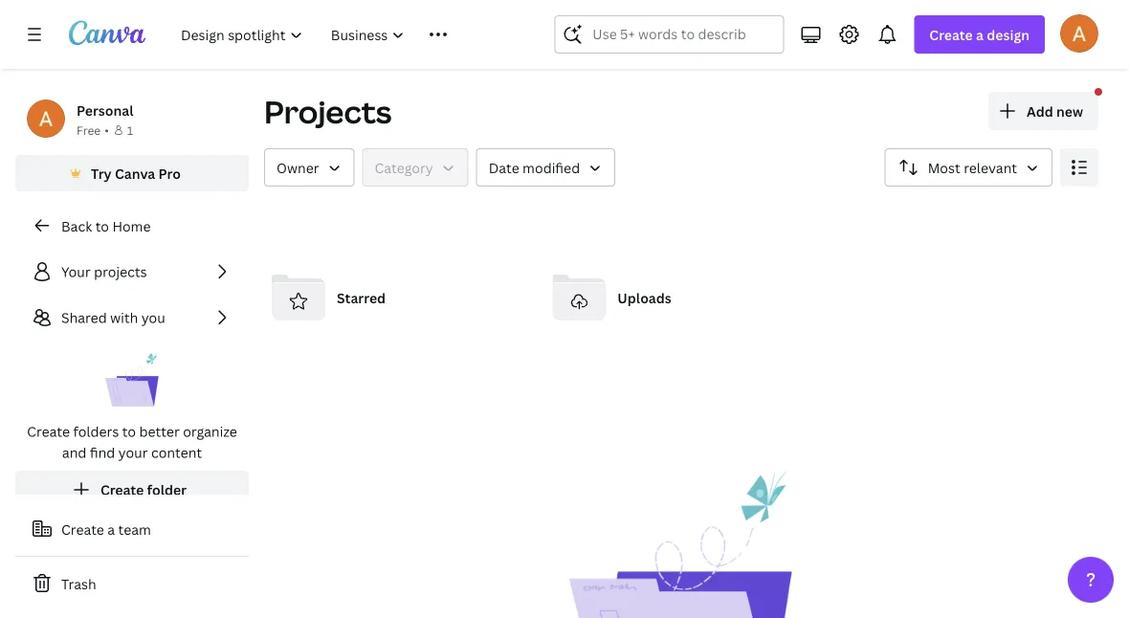 Task type: vqa. For each thing, say whether or not it's contained in the screenshot.
An image with a cursor next to a text box containing the prompt "A cat going scuba diving" to generate an image. The generated image of a cat doing scuba diving is behind the text box.
no



Task type: describe. For each thing, give the bounding box(es) containing it.
folders
[[73, 423, 119, 441]]

your projects link
[[15, 253, 249, 291]]

category
[[375, 158, 433, 177]]

starred link
[[264, 263, 537, 332]]

starred
[[337, 289, 386, 307]]

create for create a design
[[930, 25, 973, 44]]

uploads
[[618, 289, 672, 307]]

back
[[61, 217, 92, 235]]

create a design button
[[915, 15, 1045, 54]]

most relevant
[[928, 158, 1018, 177]]

personal
[[77, 101, 133, 119]]

trash
[[61, 575, 96, 593]]

add new
[[1027, 102, 1084, 120]]

organize
[[183, 423, 237, 441]]

you
[[141, 309, 165, 327]]

a for team
[[108, 520, 115, 539]]

•
[[105, 122, 109, 138]]

Date modified button
[[476, 148, 616, 187]]

folder
[[147, 481, 187, 499]]

Owner button
[[264, 148, 355, 187]]

date modified
[[489, 158, 580, 177]]

create folders to better organize and find your content
[[27, 423, 237, 462]]

free
[[77, 122, 101, 138]]

projects
[[264, 91, 392, 133]]

relevant
[[964, 158, 1018, 177]]

pro
[[158, 164, 181, 182]]

better
[[139, 423, 180, 441]]

your
[[61, 263, 91, 281]]

design
[[987, 25, 1030, 44]]

Category button
[[362, 148, 469, 187]]

projects
[[94, 263, 147, 281]]

shared with you link
[[15, 299, 249, 337]]

Sort by button
[[885, 148, 1053, 187]]

shared with you
[[61, 309, 165, 327]]

back to home
[[61, 217, 151, 235]]

your
[[118, 444, 148, 462]]

your projects
[[61, 263, 147, 281]]

with
[[110, 309, 138, 327]]



Task type: locate. For each thing, give the bounding box(es) containing it.
back to home link
[[15, 207, 249, 245]]

create a design
[[930, 25, 1030, 44]]

create left design
[[930, 25, 973, 44]]

1 vertical spatial to
[[122, 423, 136, 441]]

add new button
[[989, 92, 1099, 130]]

Search search field
[[593, 16, 746, 53]]

0 vertical spatial to
[[95, 217, 109, 235]]

None search field
[[555, 15, 784, 54]]

create a team
[[61, 520, 151, 539]]

create down your
[[100, 481, 144, 499]]

0 horizontal spatial to
[[95, 217, 109, 235]]

list
[[15, 253, 249, 509]]

a left design
[[977, 25, 984, 44]]

free •
[[77, 122, 109, 138]]

create folder button
[[15, 471, 249, 509]]

to
[[95, 217, 109, 235], [122, 423, 136, 441]]

create inside create folders to better organize and find your content
[[27, 423, 70, 441]]

add
[[1027, 102, 1054, 120]]

create inside button
[[61, 520, 104, 539]]

1
[[127, 122, 133, 138]]

list containing your projects
[[15, 253, 249, 509]]

try canva pro button
[[15, 155, 249, 191]]

to right 'back'
[[95, 217, 109, 235]]

top level navigation element
[[168, 15, 509, 54], [168, 15, 509, 54]]

canva
[[115, 164, 155, 182]]

find
[[90, 444, 115, 462]]

a inside button
[[108, 520, 115, 539]]

create a team button
[[15, 510, 249, 549]]

create for create a team
[[61, 520, 104, 539]]

0 horizontal spatial a
[[108, 520, 115, 539]]

create left the team
[[61, 520, 104, 539]]

to inside create folders to better organize and find your content
[[122, 423, 136, 441]]

a
[[977, 25, 984, 44], [108, 520, 115, 539]]

create inside "button"
[[100, 481, 144, 499]]

uploads link
[[545, 263, 818, 332]]

a left the team
[[108, 520, 115, 539]]

0 vertical spatial a
[[977, 25, 984, 44]]

apple lee image
[[1061, 14, 1099, 52]]

modified
[[523, 158, 580, 177]]

create up and
[[27, 423, 70, 441]]

to up your
[[122, 423, 136, 441]]

home
[[112, 217, 151, 235]]

date
[[489, 158, 520, 177]]

shared
[[61, 309, 107, 327]]

create for create folder
[[100, 481, 144, 499]]

trash link
[[15, 565, 249, 603]]

try
[[91, 164, 112, 182]]

content
[[151, 444, 202, 462]]

a for design
[[977, 25, 984, 44]]

create inside dropdown button
[[930, 25, 973, 44]]

a inside dropdown button
[[977, 25, 984, 44]]

and
[[62, 444, 87, 462]]

new
[[1057, 102, 1084, 120]]

create folder
[[100, 481, 187, 499]]

owner
[[277, 158, 319, 177]]

create
[[930, 25, 973, 44], [27, 423, 70, 441], [100, 481, 144, 499], [61, 520, 104, 539]]

1 vertical spatial a
[[108, 520, 115, 539]]

create for create folders to better organize and find your content
[[27, 423, 70, 441]]

1 horizontal spatial to
[[122, 423, 136, 441]]

1 horizontal spatial a
[[977, 25, 984, 44]]

team
[[118, 520, 151, 539]]

most
[[928, 158, 961, 177]]

try canva pro
[[91, 164, 181, 182]]



